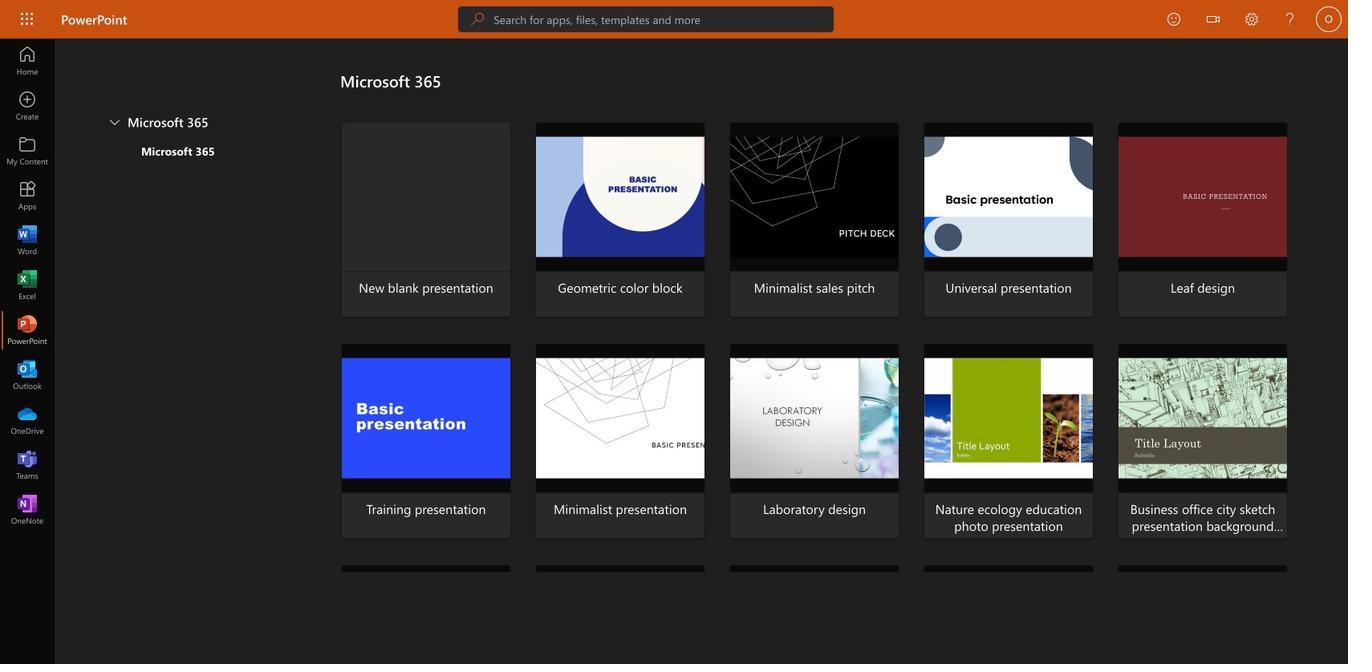 Task type: locate. For each thing, give the bounding box(es) containing it.
navigation
[[0, 39, 55, 533]]

onedrive image
[[19, 412, 35, 428]]

my content image
[[19, 143, 35, 159]]

banner
[[0, 0, 1348, 41]]

powerpoint image
[[19, 323, 35, 339]]

option
[[116, 143, 298, 165]]

application
[[0, 39, 1348, 664]]

main content
[[55, 39, 1348, 664]]

None search field
[[458, 6, 834, 32]]

heading
[[340, 65, 1297, 121]]

outlook image
[[19, 367, 35, 384]]

create image
[[19, 98, 35, 114]]

word image
[[19, 233, 35, 249]]



Task type: vqa. For each thing, say whether or not it's contained in the screenshot.
No
no



Task type: describe. For each thing, give the bounding box(es) containing it.
teams image
[[19, 457, 35, 473]]

excel image
[[19, 278, 35, 294]]

onenote image
[[19, 502, 35, 518]]

home image
[[19, 53, 35, 69]]

Search box. Suggestions appear as you type. search field
[[494, 6, 834, 32]]

apps image
[[19, 188, 35, 204]]



